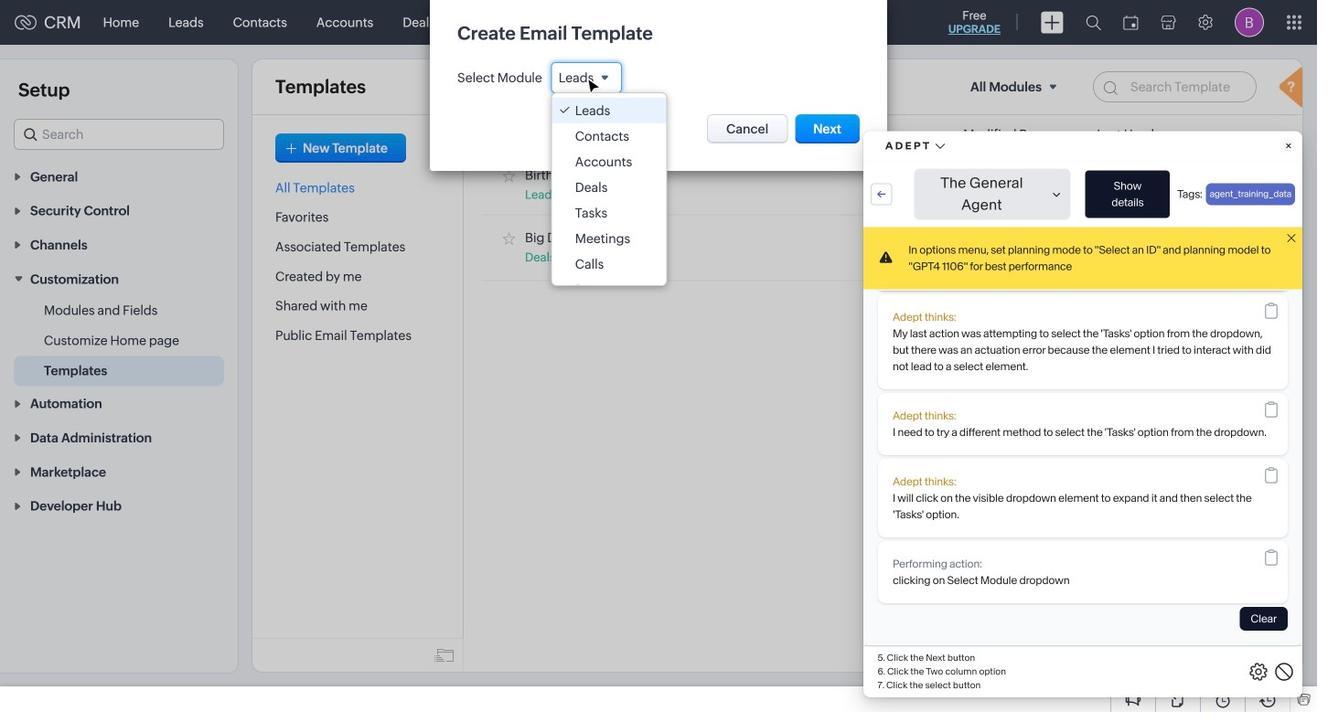 Task type: locate. For each thing, give the bounding box(es) containing it.
None button
[[707, 115, 788, 144], [795, 115, 860, 144], [707, 115, 788, 144], [795, 115, 860, 144]]

Search Template text field
[[1093, 71, 1257, 102]]

None field
[[551, 62, 622, 93]]

logo image
[[15, 15, 37, 30]]

region
[[0, 296, 238, 386]]



Task type: vqa. For each thing, say whether or not it's contained in the screenshot.
Create Menu element
no



